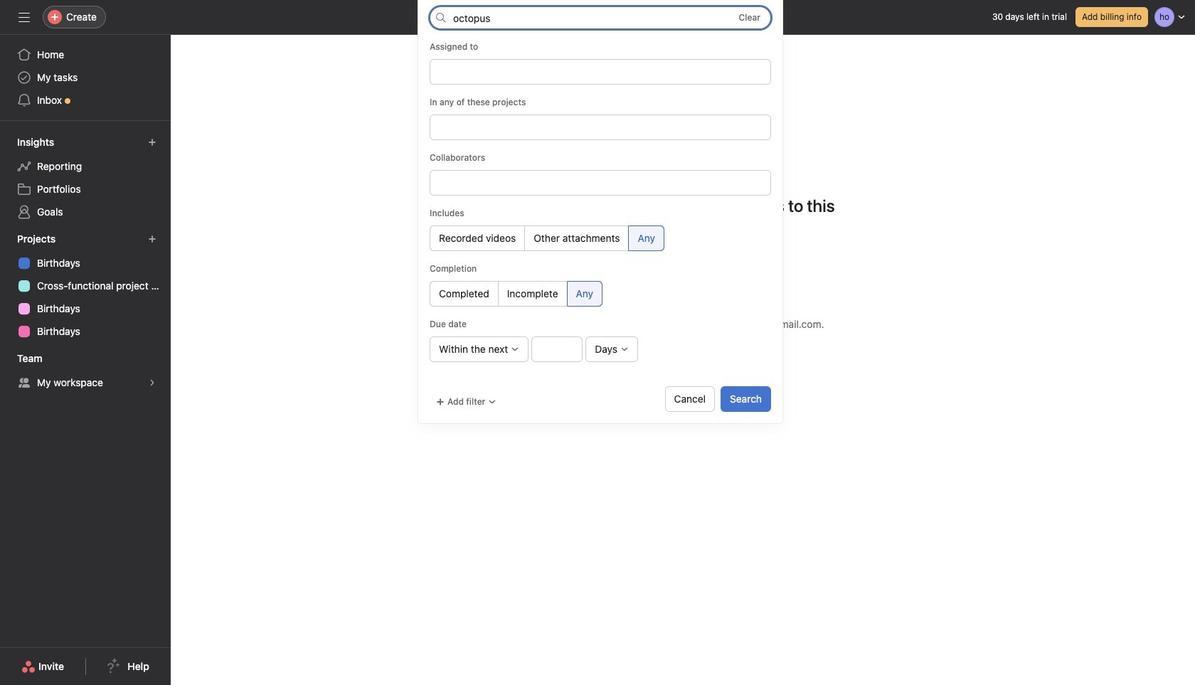 Task type: vqa. For each thing, say whether or not it's contained in the screenshot.
list box
yes



Task type: locate. For each thing, give the bounding box(es) containing it.
insights element
[[0, 130, 171, 226]]

None radio
[[525, 226, 629, 251], [430, 281, 499, 307], [567, 281, 603, 307], [525, 226, 629, 251], [430, 281, 499, 307], [567, 281, 603, 307]]

None radio
[[430, 226, 525, 251], [629, 226, 665, 251], [498, 281, 568, 307], [430, 226, 525, 251], [629, 226, 665, 251], [498, 281, 568, 307]]

hide sidebar image
[[19, 11, 30, 23]]

1 vertical spatial option group
[[430, 281, 771, 307]]

projects element
[[0, 226, 171, 346]]

row
[[431, 115, 771, 139]]

None text field
[[436, 63, 764, 80], [436, 174, 764, 191], [436, 63, 764, 80], [436, 174, 764, 191]]

1 option group from the top
[[430, 226, 771, 251]]

list box
[[430, 6, 771, 28]]

option group
[[430, 226, 771, 251], [430, 281, 771, 307]]

0 vertical spatial option group
[[430, 226, 771, 251]]

None number field
[[532, 337, 583, 362]]



Task type: describe. For each thing, give the bounding box(es) containing it.
global element
[[0, 35, 171, 120]]

see details, my workspace image
[[148, 379, 157, 387]]

Contains the words text field
[[430, 6, 771, 29]]

new insights image
[[148, 138, 157, 147]]

teams element
[[0, 346, 171, 397]]

new project or portfolio image
[[148, 235, 157, 243]]

2 option group from the top
[[430, 281, 771, 307]]



